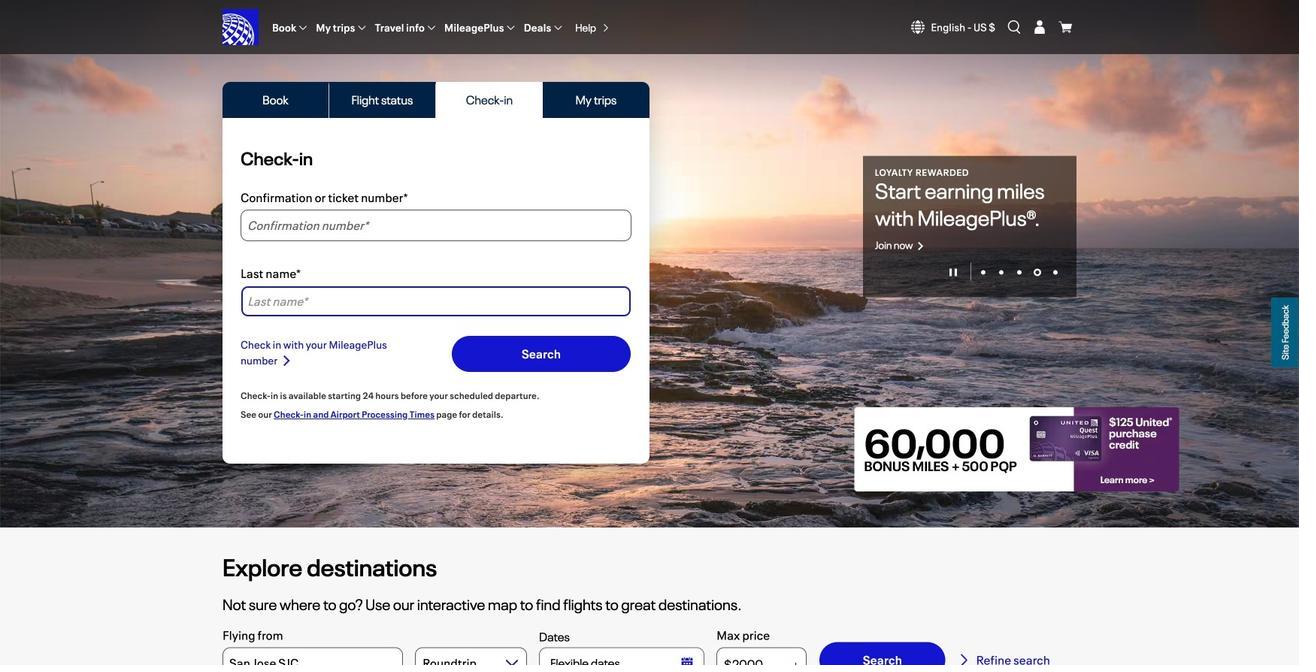 Task type: locate. For each thing, give the bounding box(es) containing it.
view cart, click to view list of recently searched saved trips. image
[[1059, 20, 1072, 34]]

main content
[[0, 0, 1299, 665]]

slide 2 of 5 image
[[999, 270, 1004, 275]]

slide 3 of 5 image
[[1017, 270, 1022, 275]]

carousel buttons element
[[875, 258, 1065, 285]]

None text field
[[717, 649, 806, 665]]

sign in image
[[1033, 20, 1047, 34]]

tab list
[[223, 82, 650, 118]]

united logo link to homepage image
[[223, 9, 259, 45]]

slide 1 of 5 image
[[981, 270, 986, 275]]



Task type: vqa. For each thing, say whether or not it's contained in the screenshot.
Move backward to switch to the previous month. Image
no



Task type: describe. For each thing, give the bounding box(es) containing it.
pause image
[[950, 269, 957, 276]]

Last name* text field
[[241, 286, 631, 317]]

Flying from text field
[[223, 649, 402, 665]]

slide 4 of 5 image
[[1034, 269, 1041, 276]]

please enter the max price in the input text or tab to access the slider to set the max price. element
[[717, 627, 770, 645]]

Confirmation number* text field
[[241, 211, 631, 241]]

search, opens in a new tab image
[[1007, 20, 1021, 34]]

flexible dates image
[[681, 658, 693, 665]]

slide 5 of 5 image
[[1053, 270, 1058, 275]]

explore destinations element
[[223, 553, 1077, 583]]



